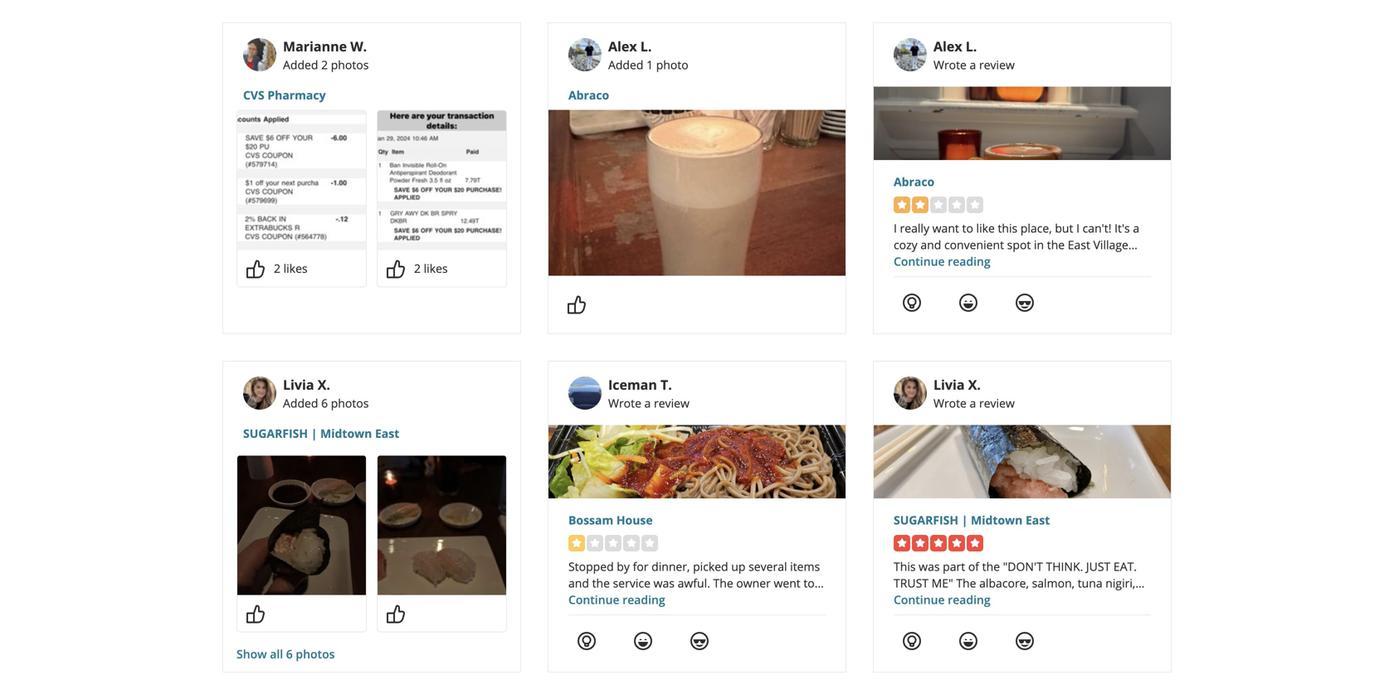 Task type: vqa. For each thing, say whether or not it's contained in the screenshot.
for to the right
no



Task type: describe. For each thing, give the bounding box(es) containing it.
livia x. added 6 photos
[[283, 376, 369, 411]]

1 star rating image
[[569, 535, 658, 552]]

t.
[[661, 376, 672, 394]]

2 like feed item image from the left
[[386, 259, 406, 279]]

marianne w. link
[[283, 37, 367, 55]]

6 inside dropdown button
[[286, 647, 293, 662]]

photo of iceman t. image
[[569, 377, 602, 410]]

2 likes from the left
[[424, 261, 448, 276]]

24 useful v2 image
[[902, 293, 922, 313]]

a for l.
[[970, 57, 976, 73]]

1 horizontal spatial abraco
[[894, 174, 935, 190]]

photo of alex l. image for alex l. added 1 photo
[[569, 38, 602, 72]]

24 funny v2 image for alex
[[959, 293, 979, 313]]

iceman
[[608, 376, 657, 394]]

0 vertical spatial sugarfish | midtown east link
[[243, 425, 501, 442]]

2 2 likes from the left
[[414, 261, 448, 276]]

photo of alex l. image for alex l. wrote a review
[[894, 38, 927, 72]]

l. for alex l. wrote a review
[[966, 37, 977, 55]]

continue reading button for livia
[[894, 592, 991, 608]]

added for marianne
[[283, 57, 318, 73]]

bossam house link
[[569, 512, 826, 529]]

continue for iceman
[[569, 592, 620, 608]]

2 horizontal spatial 2
[[414, 261, 421, 276]]

alex l. added 1 photo
[[608, 37, 689, 73]]

review for l.
[[979, 57, 1015, 73]]

show all 6 photos
[[237, 647, 335, 662]]

iceman t. wrote a review
[[608, 376, 690, 411]]

review for t.
[[654, 396, 690, 411]]

cvs
[[243, 87, 265, 103]]

continue reading button for alex
[[894, 254, 991, 269]]

pharmacy
[[268, 87, 326, 103]]

6 inside livia x. added 6 photos
[[321, 396, 328, 411]]

wrote for livia
[[934, 396, 967, 411]]

wrote for alex
[[934, 57, 967, 73]]

alex l. wrote a review
[[934, 37, 1015, 73]]

livia for livia x. added 6 photos
[[283, 376, 314, 394]]

x. for livia x. wrote a review
[[968, 376, 981, 394]]

0 horizontal spatial like feed item image
[[246, 605, 266, 625]]

cvs pharmacy
[[243, 87, 326, 103]]

livia for livia x. wrote a review
[[934, 376, 965, 394]]

0 vertical spatial east
[[375, 426, 400, 442]]

photos inside dropdown button
[[296, 647, 335, 662]]

1 horizontal spatial east
[[1026, 513, 1050, 528]]

x. for livia x. added 6 photos
[[318, 376, 330, 394]]

photo
[[656, 57, 689, 73]]

house
[[617, 513, 653, 528]]

reading for livia
[[948, 592, 991, 608]]

0 horizontal spatial sugarfish | midtown east
[[243, 426, 400, 442]]

24 cool v2 image for iceman t.
[[690, 632, 710, 652]]

5 star rating image
[[894, 535, 984, 552]]

bossam
[[569, 513, 614, 528]]

0 horizontal spatial sugarfish
[[243, 426, 308, 442]]

24 cool v2 image
[[1015, 293, 1035, 313]]



Task type: locate. For each thing, give the bounding box(es) containing it.
1 vertical spatial sugarfish
[[894, 513, 959, 528]]

2 vertical spatial photos
[[296, 647, 335, 662]]

| down livia x. added 6 photos
[[311, 426, 317, 442]]

alex for alex l. wrote a review
[[934, 37, 963, 55]]

x.
[[318, 376, 330, 394], [968, 376, 981, 394]]

photos
[[331, 57, 369, 73], [331, 396, 369, 411], [296, 647, 335, 662]]

sugarfish
[[243, 426, 308, 442], [894, 513, 959, 528]]

continue down 1 star rating image
[[569, 592, 620, 608]]

bossam house
[[569, 513, 653, 528]]

continue
[[894, 254, 945, 269], [569, 592, 620, 608], [894, 592, 945, 608]]

x. inside livia x. wrote a review
[[968, 376, 981, 394]]

24 cool v2 image for livia x.
[[1015, 632, 1035, 652]]

photos for x.
[[331, 396, 369, 411]]

alex
[[608, 37, 637, 55], [934, 37, 963, 55]]

abraco link
[[569, 87, 826, 103], [894, 173, 1151, 190]]

1 2 likes from the left
[[274, 261, 308, 276]]

6
[[321, 396, 328, 411], [286, 647, 293, 662]]

photos inside livia x. added 6 photos
[[331, 396, 369, 411]]

0 vertical spatial 24 funny v2 image
[[959, 293, 979, 313]]

1 horizontal spatial sugarfish | midtown east link
[[894, 512, 1151, 529]]

0 horizontal spatial abraco
[[569, 87, 609, 103]]

2 inside the marianne w. added 2 photos
[[321, 57, 328, 73]]

sugarfish | midtown east link
[[243, 425, 501, 442], [894, 512, 1151, 529]]

photo of livia x. image left livia x. added 6 photos
[[243, 377, 276, 410]]

0 horizontal spatial 24 useful v2 image
[[577, 632, 597, 652]]

sugarfish | midtown east
[[243, 426, 400, 442], [894, 513, 1050, 528]]

1 vertical spatial midtown
[[971, 513, 1023, 528]]

photos inside the marianne w. added 2 photos
[[331, 57, 369, 73]]

1 x. from the left
[[318, 376, 330, 394]]

livia
[[283, 376, 314, 394], [934, 376, 965, 394]]

1 24 useful v2 image from the left
[[577, 632, 597, 652]]

review for x.
[[979, 396, 1015, 411]]

2 alex l. link from the left
[[934, 37, 977, 55]]

marianne
[[283, 37, 347, 55]]

added inside alex l. added 1 photo
[[608, 57, 644, 73]]

added for livia
[[283, 396, 318, 411]]

24 funny v2 image
[[959, 632, 979, 652]]

0 horizontal spatial livia
[[283, 376, 314, 394]]

2 photo of livia x. image from the left
[[894, 377, 927, 410]]

1 like feed item image from the left
[[246, 259, 266, 279]]

1 alex from the left
[[608, 37, 637, 55]]

0 horizontal spatial 2 likes
[[274, 261, 308, 276]]

1 vertical spatial 24 funny v2 image
[[633, 632, 653, 652]]

continue reading
[[894, 254, 991, 269], [569, 592, 665, 608], [894, 592, 991, 608]]

a
[[970, 57, 976, 73], [645, 396, 651, 411], [970, 396, 976, 411]]

wrote for iceman
[[608, 396, 642, 411]]

w.
[[350, 37, 367, 55]]

alex inside alex l. wrote a review
[[934, 37, 963, 55]]

24 useful v2 image for iceman t.
[[577, 632, 597, 652]]

1 horizontal spatial 2
[[321, 57, 328, 73]]

1 horizontal spatial photo of livia x. image
[[894, 377, 927, 410]]

sugarfish up 5 star rating image
[[894, 513, 959, 528]]

2 likes
[[274, 261, 308, 276], [414, 261, 448, 276]]

24 funny v2 image for iceman
[[633, 632, 653, 652]]

24 useful v2 image for livia x.
[[902, 632, 922, 652]]

alex l. link for alex l. added 1 photo
[[608, 37, 652, 55]]

like feed item image
[[567, 295, 587, 315], [246, 605, 266, 625], [386, 605, 406, 625]]

reading up 24 funny v2 image
[[948, 592, 991, 608]]

sugarfish down livia x. added 6 photos
[[243, 426, 308, 442]]

photo of livia x. image for livia x. added 6 photos
[[243, 377, 276, 410]]

photo of alex l. image left alex l. wrote a review
[[894, 38, 927, 72]]

2 24 cool v2 image from the left
[[1015, 632, 1035, 652]]

photo of livia x. image for livia x. wrote a review
[[894, 377, 927, 410]]

added for alex
[[608, 57, 644, 73]]

midtown down livia x. added 6 photos
[[320, 426, 372, 442]]

cvs pharmacy link
[[243, 87, 501, 103]]

1 alex l. link from the left
[[608, 37, 652, 55]]

0 vertical spatial sugarfish | midtown east
[[243, 426, 400, 442]]

1 vertical spatial abraco link
[[894, 173, 1151, 190]]

1 vertical spatial sugarfish | midtown east link
[[894, 512, 1151, 529]]

alex for alex l. added 1 photo
[[608, 37, 637, 55]]

1 24 cool v2 image from the left
[[690, 632, 710, 652]]

alex l. link
[[608, 37, 652, 55], [934, 37, 977, 55]]

photo of alex l. image
[[569, 38, 602, 72], [894, 38, 927, 72]]

0 horizontal spatial east
[[375, 426, 400, 442]]

2 star rating image
[[894, 197, 984, 213]]

1 horizontal spatial abraco link
[[894, 173, 1151, 190]]

1 vertical spatial east
[[1026, 513, 1050, 528]]

1 horizontal spatial like feed item image
[[386, 605, 406, 625]]

review inside iceman t. wrote a review
[[654, 396, 690, 411]]

1 horizontal spatial |
[[962, 513, 968, 528]]

added inside the marianne w. added 2 photos
[[283, 57, 318, 73]]

0 vertical spatial |
[[311, 426, 317, 442]]

0 horizontal spatial alex
[[608, 37, 637, 55]]

abraco down alex l. added 1 photo
[[569, 87, 609, 103]]

0 horizontal spatial photo of alex l. image
[[569, 38, 602, 72]]

livia inside livia x. added 6 photos
[[283, 376, 314, 394]]

livia x. link for livia x. wrote a review
[[934, 376, 981, 394]]

review inside livia x. wrote a review
[[979, 396, 1015, 411]]

photo of livia x. image left livia x. wrote a review
[[894, 377, 927, 410]]

reading for alex
[[948, 254, 991, 269]]

a inside iceman t. wrote a review
[[645, 396, 651, 411]]

1 horizontal spatial 24 cool v2 image
[[1015, 632, 1035, 652]]

2 livia x. link from the left
[[934, 376, 981, 394]]

1 horizontal spatial photo of alex l. image
[[894, 38, 927, 72]]

1 horizontal spatial sugarfish | midtown east
[[894, 513, 1050, 528]]

sugarfish | midtown east down livia x. added 6 photos
[[243, 426, 400, 442]]

0 horizontal spatial 6
[[286, 647, 293, 662]]

east
[[375, 426, 400, 442], [1026, 513, 1050, 528]]

1 horizontal spatial alex l. link
[[934, 37, 977, 55]]

continue for alex
[[894, 254, 945, 269]]

0 horizontal spatial likes
[[284, 261, 308, 276]]

1 horizontal spatial livia x. link
[[934, 376, 981, 394]]

0 vertical spatial midtown
[[320, 426, 372, 442]]

review inside alex l. wrote a review
[[979, 57, 1015, 73]]

a for x.
[[970, 396, 976, 411]]

1 horizontal spatial 6
[[321, 396, 328, 411]]

continue down 5 star rating image
[[894, 592, 945, 608]]

midtown
[[320, 426, 372, 442], [971, 513, 1023, 528]]

photo of livia x. image
[[243, 377, 276, 410], [894, 377, 927, 410]]

0 horizontal spatial l.
[[641, 37, 652, 55]]

0 horizontal spatial x.
[[318, 376, 330, 394]]

1 vertical spatial |
[[962, 513, 968, 528]]

continue reading for livia
[[894, 592, 991, 608]]

open photo lightbox image
[[237, 111, 366, 250], [378, 111, 506, 250], [237, 456, 366, 596], [378, 456, 506, 596]]

wrote inside alex l. wrote a review
[[934, 57, 967, 73]]

1 livia x. link from the left
[[283, 376, 330, 394]]

show
[[237, 647, 267, 662]]

l. inside alex l. wrote a review
[[966, 37, 977, 55]]

like feed item image
[[246, 259, 266, 279], [386, 259, 406, 279]]

abraco
[[569, 87, 609, 103], [894, 174, 935, 190]]

1 photo of livia x. image from the left
[[243, 377, 276, 410]]

2 horizontal spatial like feed item image
[[567, 295, 587, 315]]

0 horizontal spatial midtown
[[320, 426, 372, 442]]

0 horizontal spatial like feed item image
[[246, 259, 266, 279]]

1
[[647, 57, 653, 73]]

reading down 1 star rating image
[[623, 592, 665, 608]]

0 vertical spatial abraco
[[569, 87, 609, 103]]

1 likes from the left
[[284, 261, 308, 276]]

|
[[311, 426, 317, 442], [962, 513, 968, 528]]

1 photo of alex l. image from the left
[[569, 38, 602, 72]]

2 photo of alex l. image from the left
[[894, 38, 927, 72]]

2 livia from the left
[[934, 376, 965, 394]]

continue reading button for iceman
[[569, 592, 665, 608]]

added
[[283, 57, 318, 73], [608, 57, 644, 73], [283, 396, 318, 411]]

continue for livia
[[894, 592, 945, 608]]

1 horizontal spatial livia
[[934, 376, 965, 394]]

continue reading button up 24 useful v2 icon
[[894, 254, 991, 269]]

0 horizontal spatial 24 funny v2 image
[[633, 632, 653, 652]]

reading for iceman
[[623, 592, 665, 608]]

abraco up the 2 star rating "image"
[[894, 174, 935, 190]]

show all 6 photos button
[[237, 646, 335, 663]]

1 horizontal spatial l.
[[966, 37, 977, 55]]

wrote
[[934, 57, 967, 73], [608, 396, 642, 411], [934, 396, 967, 411]]

1 l. from the left
[[641, 37, 652, 55]]

1 vertical spatial abraco
[[894, 174, 935, 190]]

review
[[979, 57, 1015, 73], [654, 396, 690, 411], [979, 396, 1015, 411]]

continue reading for iceman
[[569, 592, 665, 608]]

1 horizontal spatial likes
[[424, 261, 448, 276]]

sugarfish | midtown east up 5 star rating image
[[894, 513, 1050, 528]]

added inside livia x. added 6 photos
[[283, 396, 318, 411]]

2 x. from the left
[[968, 376, 981, 394]]

2 l. from the left
[[966, 37, 977, 55]]

1 horizontal spatial 24 funny v2 image
[[959, 293, 979, 313]]

livia x. link
[[283, 376, 330, 394], [934, 376, 981, 394]]

continue reading for alex
[[894, 254, 991, 269]]

reading down the 2 star rating "image"
[[948, 254, 991, 269]]

| up 5 star rating image
[[962, 513, 968, 528]]

reading
[[948, 254, 991, 269], [623, 592, 665, 608], [948, 592, 991, 608]]

all
[[270, 647, 283, 662]]

wrote inside iceman t. wrote a review
[[608, 396, 642, 411]]

midtown up 5 star rating image
[[971, 513, 1023, 528]]

l. for alex l. added 1 photo
[[641, 37, 652, 55]]

a for t.
[[645, 396, 651, 411]]

continue reading up 24 useful v2 icon
[[894, 254, 991, 269]]

24 useful v2 image
[[577, 632, 597, 652], [902, 632, 922, 652]]

photos for w.
[[331, 57, 369, 73]]

0 vertical spatial photos
[[331, 57, 369, 73]]

alex l. link for alex l. wrote a review
[[934, 37, 977, 55]]

a inside alex l. wrote a review
[[970, 57, 976, 73]]

0 horizontal spatial sugarfish | midtown east link
[[243, 425, 501, 442]]

continue reading up 24 funny v2 image
[[894, 592, 991, 608]]

continue reading button up 24 funny v2 image
[[894, 592, 991, 608]]

24 funny v2 image
[[959, 293, 979, 313], [633, 632, 653, 652]]

1 horizontal spatial x.
[[968, 376, 981, 394]]

0 horizontal spatial |
[[311, 426, 317, 442]]

1 horizontal spatial like feed item image
[[386, 259, 406, 279]]

a inside livia x. wrote a review
[[970, 396, 976, 411]]

wrote inside livia x. wrote a review
[[934, 396, 967, 411]]

livia inside livia x. wrote a review
[[934, 376, 965, 394]]

1 vertical spatial photos
[[331, 396, 369, 411]]

l. inside alex l. added 1 photo
[[641, 37, 652, 55]]

0 horizontal spatial photo of livia x. image
[[243, 377, 276, 410]]

continue reading button down 1 star rating image
[[569, 592, 665, 608]]

l.
[[641, 37, 652, 55], [966, 37, 977, 55]]

0 vertical spatial sugarfish
[[243, 426, 308, 442]]

1 livia from the left
[[283, 376, 314, 394]]

continue reading button
[[894, 254, 991, 269], [569, 592, 665, 608], [894, 592, 991, 608]]

1 horizontal spatial sugarfish
[[894, 513, 959, 528]]

0 vertical spatial abraco link
[[569, 87, 826, 103]]

0 vertical spatial 6
[[321, 396, 328, 411]]

marianne w. added 2 photos
[[283, 37, 369, 73]]

2 alex from the left
[[934, 37, 963, 55]]

x. inside livia x. added 6 photos
[[318, 376, 330, 394]]

likes
[[284, 261, 308, 276], [424, 261, 448, 276]]

1 horizontal spatial 2 likes
[[414, 261, 448, 276]]

2
[[321, 57, 328, 73], [274, 261, 281, 276], [414, 261, 421, 276]]

1 horizontal spatial 24 useful v2 image
[[902, 632, 922, 652]]

continue up 24 useful v2 icon
[[894, 254, 945, 269]]

continue reading down 1 star rating image
[[569, 592, 665, 608]]

1 vertical spatial 6
[[286, 647, 293, 662]]

alex inside alex l. added 1 photo
[[608, 37, 637, 55]]

livia x. link for livia x. added 6 photos
[[283, 376, 330, 394]]

iceman t. link
[[608, 376, 672, 394]]

1 vertical spatial sugarfish | midtown east
[[894, 513, 1050, 528]]

0 horizontal spatial abraco link
[[569, 87, 826, 103]]

1 horizontal spatial midtown
[[971, 513, 1023, 528]]

photo of alex l. image left alex l. added 1 photo
[[569, 38, 602, 72]]

1 horizontal spatial alex
[[934, 37, 963, 55]]

0 horizontal spatial livia x. link
[[283, 376, 330, 394]]

2 24 useful v2 image from the left
[[902, 632, 922, 652]]

0 horizontal spatial 24 cool v2 image
[[690, 632, 710, 652]]

0 horizontal spatial 2
[[274, 261, 281, 276]]

24 cool v2 image
[[690, 632, 710, 652], [1015, 632, 1035, 652]]

0 horizontal spatial alex l. link
[[608, 37, 652, 55]]

photo of marianne w. image
[[243, 38, 276, 72]]

livia x. wrote a review
[[934, 376, 1015, 411]]



